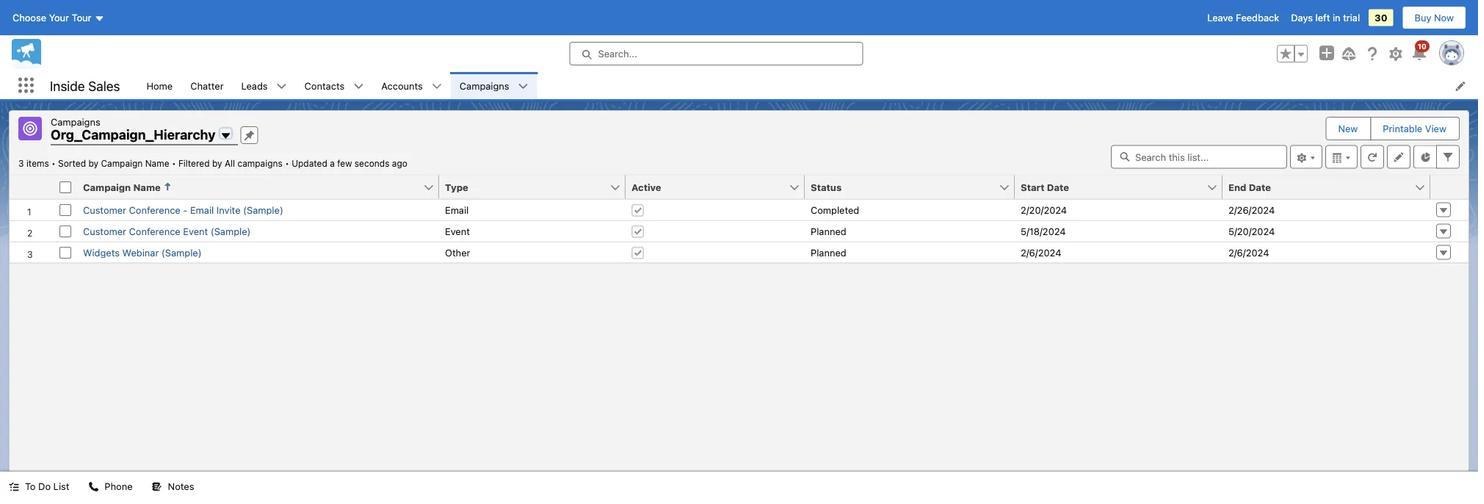 Task type: describe. For each thing, give the bounding box(es) containing it.
active
[[632, 181, 662, 192]]

cell inside org_campaign_hierarchy grid
[[54, 175, 77, 199]]

campaigns inside campaigns "link"
[[460, 80, 510, 91]]

leave feedback
[[1208, 12, 1280, 23]]

1 vertical spatial (sample)
[[211, 226, 251, 237]]

action element
[[1431, 175, 1469, 199]]

1 event from the left
[[183, 226, 208, 237]]

campaign name element
[[77, 175, 448, 199]]

buy
[[1415, 12, 1432, 23]]

start date button
[[1015, 175, 1207, 199]]

2 vertical spatial (sample)
[[162, 247, 202, 258]]

tour
[[72, 12, 91, 23]]

item number image
[[10, 175, 54, 199]]

customer conference - email invite (sample)
[[83, 204, 283, 215]]

org_campaign_hierarchy status
[[18, 158, 292, 169]]

leads link
[[233, 72, 277, 99]]

2 • from the left
[[172, 158, 176, 169]]

status button
[[805, 175, 999, 199]]

home link
[[138, 72, 182, 99]]

chatter link
[[182, 72, 233, 99]]

campaign name button
[[77, 175, 423, 199]]

accounts
[[382, 80, 423, 91]]

all
[[225, 158, 235, 169]]

2 2/6/2024 from the left
[[1229, 247, 1270, 258]]

2/20/2024
[[1021, 204, 1068, 215]]

choose your tour
[[12, 12, 91, 23]]

to do list button
[[0, 472, 78, 501]]

campaign inside button
[[83, 181, 131, 192]]

1 by from the left
[[88, 158, 99, 169]]

inside sales
[[50, 78, 120, 93]]

action image
[[1431, 175, 1469, 199]]

customer for customer conference - email invite (sample)
[[83, 204, 126, 215]]

2 event from the left
[[445, 226, 470, 237]]

view
[[1426, 123, 1447, 134]]

accounts link
[[373, 72, 432, 99]]

1 email from the left
[[190, 204, 214, 215]]

name inside button
[[133, 181, 161, 192]]

campaign name
[[83, 181, 161, 192]]

notes
[[168, 481, 194, 492]]

0 vertical spatial name
[[145, 158, 169, 169]]

widgets webinar (sample)
[[83, 247, 202, 258]]

home
[[147, 80, 173, 91]]

3
[[18, 158, 24, 169]]

accounts list item
[[373, 72, 451, 99]]

trial
[[1344, 12, 1361, 23]]

start date
[[1021, 181, 1070, 192]]

leads list item
[[233, 72, 296, 99]]

ago
[[392, 158, 408, 169]]

text default image inside leads list item
[[277, 81, 287, 91]]

2 by from the left
[[212, 158, 222, 169]]

leads
[[241, 80, 268, 91]]

list containing home
[[138, 72, 1479, 99]]

contacts
[[305, 80, 345, 91]]

end date element
[[1223, 175, 1440, 199]]

campaigns inside org_campaign_hierarchy|campaigns|list view element
[[51, 116, 100, 127]]

completed
[[811, 204, 860, 215]]

10 button
[[1411, 40, 1430, 62]]

none search field inside org_campaign_hierarchy|campaigns|list view element
[[1112, 145, 1288, 169]]

-
[[183, 204, 188, 215]]

do
[[38, 481, 51, 492]]

chatter
[[190, 80, 224, 91]]

planned for 5/18/2024
[[811, 226, 847, 237]]

buy now
[[1415, 12, 1455, 23]]

days
[[1292, 12, 1314, 23]]

item number element
[[10, 175, 54, 199]]

3 • from the left
[[285, 158, 289, 169]]

text default image for notes
[[152, 482, 162, 492]]

feedback
[[1237, 12, 1280, 23]]

type
[[445, 181, 469, 192]]

search...
[[598, 48, 638, 59]]

org_campaign_hierarchy
[[51, 127, 216, 143]]

new
[[1339, 123, 1359, 134]]

true image
[[632, 204, 644, 216]]

printable
[[1384, 123, 1423, 134]]

conference for -
[[129, 204, 181, 215]]

campaigns link
[[451, 72, 518, 99]]

end
[[1229, 181, 1247, 192]]

notes button
[[143, 472, 203, 501]]

end date
[[1229, 181, 1272, 192]]

campaigns list item
[[451, 72, 538, 99]]

now
[[1435, 12, 1455, 23]]

few
[[337, 158, 352, 169]]

conference for event
[[129, 226, 181, 237]]

left
[[1316, 12, 1331, 23]]

active button
[[626, 175, 789, 199]]

0 vertical spatial campaign
[[101, 158, 143, 169]]



Task type: locate. For each thing, give the bounding box(es) containing it.
campaigns
[[460, 80, 510, 91], [51, 116, 100, 127]]

contacts list item
[[296, 72, 373, 99]]

1 vertical spatial conference
[[129, 226, 181, 237]]

(sample) down "campaign name" element
[[243, 204, 283, 215]]

email down type
[[445, 204, 469, 215]]

• right items
[[51, 158, 56, 169]]

customer
[[83, 204, 126, 215], [83, 226, 126, 237]]

type button
[[439, 175, 610, 199]]

items
[[26, 158, 49, 169]]

1 2/6/2024 from the left
[[1021, 247, 1062, 258]]

2 horizontal spatial •
[[285, 158, 289, 169]]

org_campaign_hierarchy grid
[[10, 175, 1469, 263]]

text default image right contacts at the left of page
[[354, 81, 364, 91]]

printable view button
[[1372, 118, 1459, 140]]

2 true image from the top
[[632, 246, 644, 259]]

type element
[[439, 175, 635, 199]]

planned for 2/6/2024
[[811, 247, 847, 258]]

webinar
[[122, 247, 159, 258]]

30
[[1375, 12, 1388, 23]]

1 horizontal spatial •
[[172, 158, 176, 169]]

1 horizontal spatial by
[[212, 158, 222, 169]]

phone
[[105, 481, 133, 492]]

0 horizontal spatial 2/6/2024
[[1021, 247, 1062, 258]]

customer down the campaign name
[[83, 204, 126, 215]]

status
[[811, 181, 842, 192]]

2/6/2024 down '5/18/2024'
[[1021, 247, 1062, 258]]

email
[[190, 204, 214, 215], [445, 204, 469, 215]]

by right sorted
[[88, 158, 99, 169]]

date
[[1048, 181, 1070, 192], [1250, 181, 1272, 192]]

campaign down sorted
[[83, 181, 131, 192]]

5/18/2024
[[1021, 226, 1067, 237]]

1 horizontal spatial email
[[445, 204, 469, 215]]

name down org_campaign_hierarchy status
[[133, 181, 161, 192]]

2 date from the left
[[1250, 181, 1272, 192]]

2/6/2024 down 5/20/2024
[[1229, 247, 1270, 258]]

customer for customer conference event (sample)
[[83, 226, 126, 237]]

campaigns right accounts list item at the top left of the page
[[460, 80, 510, 91]]

leave
[[1208, 12, 1234, 23]]

date right end
[[1250, 181, 1272, 192]]

0 vertical spatial conference
[[129, 204, 181, 215]]

group
[[1278, 45, 1308, 62]]

event
[[183, 226, 208, 237], [445, 226, 470, 237]]

in
[[1333, 12, 1341, 23]]

true image
[[632, 225, 644, 238], [632, 246, 644, 259]]

seconds
[[355, 158, 390, 169]]

campaigns
[[238, 158, 283, 169]]

2 planned from the top
[[811, 247, 847, 258]]

days left in trial
[[1292, 12, 1361, 23]]

sorted
[[58, 158, 86, 169]]

2 conference from the top
[[129, 226, 181, 237]]

2/26/2024
[[1229, 204, 1276, 215]]

to do list
[[25, 481, 69, 492]]

list
[[138, 72, 1479, 99]]

filtered
[[178, 158, 210, 169]]

text default image inside notes button
[[152, 482, 162, 492]]

(sample) down "customer conference event (sample)" link
[[162, 247, 202, 258]]

text default image
[[277, 81, 287, 91], [518, 81, 529, 91], [9, 482, 19, 492], [88, 482, 99, 492], [152, 482, 162, 492]]

new button
[[1327, 118, 1370, 140]]

0 horizontal spatial email
[[190, 204, 214, 215]]

text default image
[[354, 81, 364, 91], [432, 81, 442, 91]]

0 horizontal spatial by
[[88, 158, 99, 169]]

2 email from the left
[[445, 204, 469, 215]]

0 horizontal spatial date
[[1048, 181, 1070, 192]]

widgets
[[83, 247, 120, 258]]

end date button
[[1223, 175, 1415, 199]]

customer conference - email invite (sample) link
[[83, 204, 283, 215]]

• left the filtered
[[172, 158, 176, 169]]

buy now button
[[1403, 6, 1467, 29]]

campaign
[[101, 158, 143, 169], [83, 181, 131, 192]]

widgets webinar (sample) link
[[83, 247, 202, 258]]

1 customer from the top
[[83, 204, 126, 215]]

text default image inside phone button
[[88, 482, 99, 492]]

text default image right accounts at top left
[[432, 81, 442, 91]]

campaigns image
[[18, 117, 42, 140]]

by left all
[[212, 158, 222, 169]]

(sample)
[[243, 204, 283, 215], [211, 226, 251, 237], [162, 247, 202, 258]]

1 vertical spatial true image
[[632, 246, 644, 259]]

phone button
[[80, 472, 142, 501]]

customer conference event (sample) link
[[83, 226, 251, 237]]

1 vertical spatial campaign
[[83, 181, 131, 192]]

by
[[88, 158, 99, 169], [212, 158, 222, 169]]

0 horizontal spatial campaigns
[[51, 116, 100, 127]]

1 conference from the top
[[129, 204, 181, 215]]

Search Org_Campaign_Hierarchy list view. search field
[[1112, 145, 1288, 169]]

date inside button
[[1250, 181, 1272, 192]]

1 horizontal spatial campaigns
[[460, 80, 510, 91]]

a
[[330, 158, 335, 169]]

0 vertical spatial (sample)
[[243, 204, 283, 215]]

conference up widgets webinar (sample)
[[129, 226, 181, 237]]

0 horizontal spatial text default image
[[354, 81, 364, 91]]

true image for other
[[632, 246, 644, 259]]

2 customer from the top
[[83, 226, 126, 237]]

10
[[1419, 42, 1428, 50]]

text default image inside accounts list item
[[432, 81, 442, 91]]

text default image for accounts
[[432, 81, 442, 91]]

campaign up the campaign name
[[101, 158, 143, 169]]

0 horizontal spatial •
[[51, 158, 56, 169]]

org_campaign_hierarchy|campaigns|list view element
[[9, 110, 1470, 472]]

1 planned from the top
[[811, 226, 847, 237]]

contacts link
[[296, 72, 354, 99]]

text default image inside 'campaigns' list item
[[518, 81, 529, 91]]

None search field
[[1112, 145, 1288, 169]]

invite
[[217, 204, 241, 215]]

inside
[[50, 78, 85, 93]]

0 vertical spatial customer
[[83, 204, 126, 215]]

name
[[145, 158, 169, 169], [133, 181, 161, 192]]

1 horizontal spatial event
[[445, 226, 470, 237]]

text default image for to do list
[[9, 482, 19, 492]]

conference
[[129, 204, 181, 215], [129, 226, 181, 237]]

list
[[53, 481, 69, 492]]

date right 'start'
[[1048, 181, 1070, 192]]

leave feedback link
[[1208, 12, 1280, 23]]

start date element
[[1015, 175, 1232, 199]]

text default image inside "to do list" button
[[9, 482, 19, 492]]

other
[[445, 247, 470, 258]]

to
[[25, 481, 36, 492]]

name left the filtered
[[145, 158, 169, 169]]

1 horizontal spatial 2/6/2024
[[1229, 247, 1270, 258]]

1 horizontal spatial text default image
[[432, 81, 442, 91]]

1 true image from the top
[[632, 225, 644, 238]]

sales
[[88, 78, 120, 93]]

date for start date
[[1048, 181, 1070, 192]]

choose
[[12, 12, 46, 23]]

customer up widgets
[[83, 226, 126, 237]]

updated
[[292, 158, 328, 169]]

1 text default image from the left
[[354, 81, 364, 91]]

text default image inside contacts list item
[[354, 81, 364, 91]]

5/20/2024
[[1229, 226, 1276, 237]]

2 text default image from the left
[[432, 81, 442, 91]]

conference up customer conference event (sample)
[[129, 204, 181, 215]]

printable view
[[1384, 123, 1447, 134]]

customer conference event (sample)
[[83, 226, 251, 237]]

• left updated
[[285, 158, 289, 169]]

choose your tour button
[[12, 6, 105, 29]]

date inside button
[[1048, 181, 1070, 192]]

1 • from the left
[[51, 158, 56, 169]]

0 horizontal spatial event
[[183, 226, 208, 237]]

active element
[[626, 175, 814, 199]]

1 vertical spatial name
[[133, 181, 161, 192]]

campaigns down inside
[[51, 116, 100, 127]]

date for end date
[[1250, 181, 1272, 192]]

status element
[[805, 175, 1024, 199]]

event up other
[[445, 226, 470, 237]]

3 items • sorted by campaign name • filtered by all campaigns • updated a few seconds ago
[[18, 158, 408, 169]]

planned
[[811, 226, 847, 237], [811, 247, 847, 258]]

1 vertical spatial campaigns
[[51, 116, 100, 127]]

true image for event
[[632, 225, 644, 238]]

your
[[49, 12, 69, 23]]

1 date from the left
[[1048, 181, 1070, 192]]

cell
[[54, 175, 77, 199]]

(sample) down invite
[[211, 226, 251, 237]]

1 horizontal spatial date
[[1250, 181, 1272, 192]]

start
[[1021, 181, 1045, 192]]

text default image for phone
[[88, 482, 99, 492]]

event down -
[[183, 226, 208, 237]]

0 vertical spatial campaigns
[[460, 80, 510, 91]]

1 vertical spatial customer
[[83, 226, 126, 237]]

text default image for contacts
[[354, 81, 364, 91]]

search... button
[[570, 42, 864, 65]]

0 vertical spatial true image
[[632, 225, 644, 238]]

•
[[51, 158, 56, 169], [172, 158, 176, 169], [285, 158, 289, 169]]

0 vertical spatial planned
[[811, 226, 847, 237]]

1 vertical spatial planned
[[811, 247, 847, 258]]

email right -
[[190, 204, 214, 215]]



Task type: vqa. For each thing, say whether or not it's contained in the screenshot.
ago at the top of the page
yes



